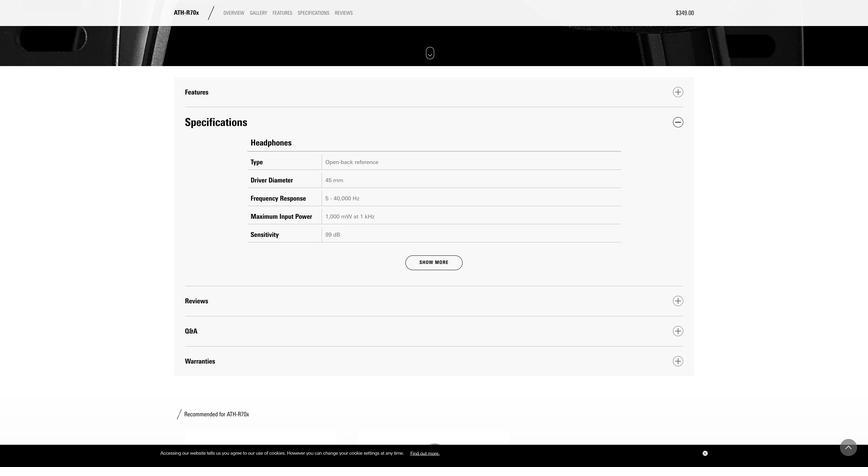 Task type: locate. For each thing, give the bounding box(es) containing it.
q&a
[[185, 327, 198, 335]]

our right to
[[248, 450, 255, 456]]

plus image for reviews
[[675, 298, 681, 304]]

you right us at the left of the page
[[222, 450, 229, 456]]

1
[[360, 213, 363, 220]]

0 vertical spatial features
[[273, 10, 292, 16]]

show more
[[420, 260, 449, 265]]

2 our from the left
[[248, 450, 255, 456]]

features
[[273, 10, 292, 16], [185, 88, 209, 96]]

1 plus image from the top
[[675, 298, 681, 304]]

0 vertical spatial plus image
[[675, 298, 681, 304]]

1 vertical spatial plus image
[[675, 358, 681, 364]]

2 plus image from the top
[[675, 358, 681, 364]]

99
[[326, 231, 332, 238]]

db
[[334, 231, 340, 238]]

1 horizontal spatial our
[[248, 450, 255, 456]]

maximum
[[251, 212, 278, 220]]

can
[[315, 450, 322, 456]]

45
[[326, 177, 332, 183]]

40,000
[[334, 195, 351, 201]]

arrow up image
[[846, 444, 852, 451]]

1,000
[[326, 213, 340, 220]]

plus image for features
[[675, 89, 681, 95]]

ath- left divider line icon
[[174, 9, 186, 17]]

0 horizontal spatial reviews
[[185, 297, 208, 305]]

you
[[222, 450, 229, 456], [306, 450, 314, 456]]

minus image
[[675, 119, 681, 125]]

website
[[190, 450, 206, 456]]

2 you from the left
[[306, 450, 314, 456]]

frequency
[[251, 194, 278, 202]]

0 horizontal spatial ath-
[[174, 9, 186, 17]]

plus image for q&a
[[675, 328, 681, 334]]

r70x
[[186, 9, 199, 17], [238, 410, 249, 418]]

1 plus image from the top
[[675, 89, 681, 95]]

1,000 mw at 1 khz
[[326, 213, 375, 220]]

gallery
[[250, 10, 267, 16]]

plus image
[[675, 298, 681, 304], [675, 328, 681, 334]]

ath- right the for
[[227, 410, 238, 418]]

at hph300 image
[[191, 436, 331, 467]]

1 vertical spatial r70x
[[238, 410, 249, 418]]

at
[[354, 213, 359, 220], [381, 450, 385, 456]]

0 horizontal spatial r70x
[[186, 9, 199, 17]]

our left 'website'
[[182, 450, 189, 456]]

khz
[[365, 213, 375, 220]]

mm
[[334, 177, 344, 183]]

cookies.
[[269, 450, 286, 456]]

specifications
[[298, 10, 330, 16], [185, 115, 247, 129]]

cross image
[[704, 452, 706, 455]]

0 vertical spatial reviews
[[335, 10, 353, 16]]

plus image
[[675, 89, 681, 95], [675, 358, 681, 364]]

r70x right the for
[[238, 410, 249, 418]]

at left any
[[381, 450, 385, 456]]

your
[[339, 450, 348, 456]]

at hps700 image
[[364, 436, 505, 467]]

overview
[[224, 10, 245, 16]]

1 horizontal spatial reviews
[[335, 10, 353, 16]]

0 horizontal spatial specifications
[[185, 115, 247, 129]]

1 vertical spatial specifications
[[185, 115, 247, 129]]

however
[[287, 450, 305, 456]]

more
[[435, 260, 449, 265]]

0 horizontal spatial at
[[354, 213, 359, 220]]

our
[[182, 450, 189, 456], [248, 450, 255, 456]]

r70x left divider line icon
[[186, 9, 199, 17]]

you left can
[[306, 450, 314, 456]]

1 vertical spatial plus image
[[675, 328, 681, 334]]

reference
[[355, 159, 379, 165]]

accessing
[[160, 450, 181, 456]]

1 vertical spatial at
[[381, 450, 385, 456]]

1 horizontal spatial at
[[381, 450, 385, 456]]

1 vertical spatial ath-
[[227, 410, 238, 418]]

ath-
[[174, 9, 186, 17], [227, 410, 238, 418]]

find out more.
[[411, 450, 440, 456]]

plus image for warranties
[[675, 358, 681, 364]]

sensitivity
[[251, 230, 279, 239]]

to
[[243, 450, 247, 456]]

driver
[[251, 176, 267, 184]]

1 vertical spatial features
[[185, 88, 209, 96]]

0 horizontal spatial you
[[222, 450, 229, 456]]

divider line image
[[205, 6, 218, 20]]

reviews
[[335, 10, 353, 16], [185, 297, 208, 305]]

at left 1
[[354, 213, 359, 220]]

open-back reference
[[326, 159, 379, 165]]

0 horizontal spatial our
[[182, 450, 189, 456]]

back
[[341, 159, 353, 165]]

1 horizontal spatial you
[[306, 450, 314, 456]]

1 horizontal spatial ath-
[[227, 410, 238, 418]]

any
[[386, 450, 393, 456]]

1 horizontal spatial specifications
[[298, 10, 330, 16]]

headphones
[[251, 138, 292, 148]]

more.
[[428, 450, 440, 456]]

0 vertical spatial plus image
[[675, 89, 681, 95]]

2 plus image from the top
[[675, 328, 681, 334]]

power
[[295, 212, 312, 220]]

change
[[323, 450, 338, 456]]

0 vertical spatial specifications
[[298, 10, 330, 16]]

-
[[330, 195, 332, 201]]



Task type: describe. For each thing, give the bounding box(es) containing it.
frequency response
[[251, 194, 306, 202]]

1 vertical spatial reviews
[[185, 297, 208, 305]]

open-
[[326, 159, 341, 165]]

show
[[420, 260, 434, 265]]

45 mm
[[326, 177, 344, 183]]

driver diameter
[[251, 176, 293, 184]]

maximum input power
[[251, 212, 312, 220]]

$349.00
[[676, 9, 695, 17]]

1 horizontal spatial features
[[273, 10, 292, 16]]

1 you from the left
[[222, 450, 229, 456]]

0 vertical spatial at
[[354, 213, 359, 220]]

accessing our website tells us you agree to our use of cookies. however you can change your cookie settings at any time.
[[160, 450, 405, 456]]

mw
[[341, 213, 352, 220]]

use
[[256, 450, 263, 456]]

for
[[219, 410, 226, 418]]

input
[[280, 212, 294, 220]]

tells
[[207, 450, 215, 456]]

0 horizontal spatial features
[[185, 88, 209, 96]]

find
[[411, 450, 419, 456]]

1 horizontal spatial r70x
[[238, 410, 249, 418]]

settings
[[364, 450, 380, 456]]

hz
[[353, 195, 360, 201]]

0 vertical spatial r70x
[[186, 9, 199, 17]]

cookie
[[349, 450, 363, 456]]

agree
[[231, 450, 242, 456]]

type
[[251, 158, 263, 166]]

warranties
[[185, 357, 215, 365]]

us
[[216, 450, 221, 456]]

5 - 40,000 hz
[[326, 195, 360, 201]]

find out more. link
[[405, 448, 445, 458]]

show more button
[[406, 255, 463, 270]]

99 db
[[326, 231, 340, 238]]

out
[[420, 450, 427, 456]]

time.
[[394, 450, 404, 456]]

recommended
[[184, 410, 218, 418]]

response
[[280, 194, 306, 202]]

0 vertical spatial ath-
[[174, 9, 186, 17]]

1 our from the left
[[182, 450, 189, 456]]

diameter
[[269, 176, 293, 184]]

of
[[264, 450, 268, 456]]

ath-r70x
[[174, 9, 199, 17]]

5
[[326, 195, 329, 201]]

recommended for ath-r70x
[[184, 410, 249, 418]]



Task type: vqa. For each thing, say whether or not it's contained in the screenshot.
1,000 mW at 1 kHz
yes



